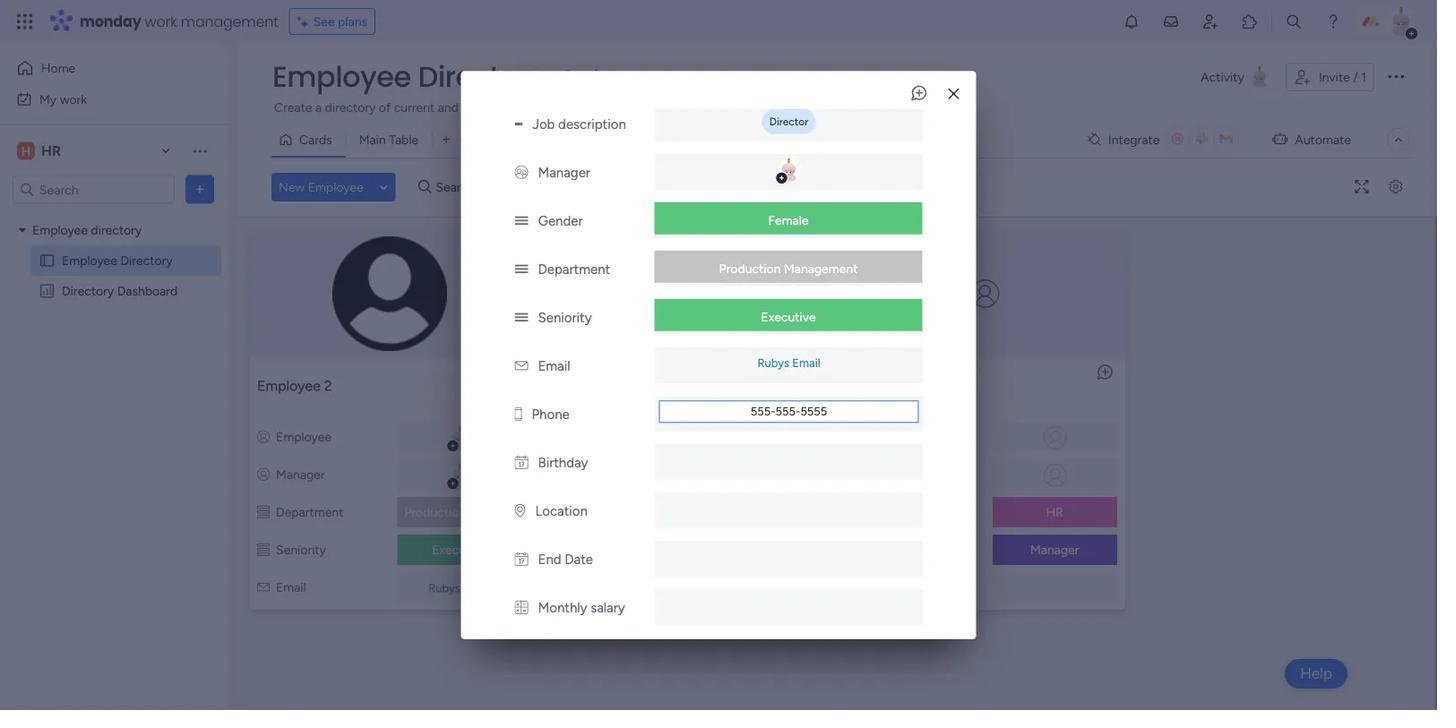 Task type: vqa. For each thing, say whether or not it's contained in the screenshot.
recent
no



Task type: locate. For each thing, give the bounding box(es) containing it.
0 horizontal spatial rubys
[[429, 582, 461, 596]]

manager
[[538, 165, 591, 181], [276, 467, 325, 483], [574, 467, 623, 483], [872, 467, 921, 483], [1031, 543, 1080, 558]]

v2 status image
[[515, 213, 528, 229], [515, 262, 528, 278]]

current
[[394, 100, 435, 115]]

management
[[784, 261, 858, 276], [469, 505, 543, 520]]

1 horizontal spatial dapulse person column image
[[853, 430, 865, 445]]

production management inside row group
[[404, 505, 543, 520]]

2 dapulse person column image from the left
[[853, 430, 865, 445]]

option
[[0, 214, 229, 218]]

0 vertical spatial executive
[[761, 310, 816, 325]]

person
[[524, 180, 562, 195]]

rubys inside row group
[[429, 582, 461, 596]]

1 vertical spatial rubys email link
[[425, 582, 495, 596]]

card cover image image for manager
[[971, 280, 1000, 308]]

table
[[389, 132, 419, 147]]

0 vertical spatial hr
[[41, 143, 61, 160]]

0 vertical spatial rubys
[[758, 357, 790, 371]]

directory right public dashboard icon
[[62, 284, 114, 299]]

process
[[803, 100, 847, 115]]

0 vertical spatial work
[[145, 11, 177, 31]]

directory up past
[[418, 57, 545, 97]]

main table button
[[346, 125, 432, 154]]

rubys email inside dialog
[[758, 357, 821, 371]]

v2 status outline image
[[257, 543, 270, 558]]

v2 status outline image right 'level' at the bottom of page
[[853, 543, 865, 558]]

see for see more
[[818, 99, 839, 114]]

select product image
[[16, 13, 34, 30]]

department
[[538, 262, 611, 278], [276, 505, 344, 520], [574, 505, 641, 520], [872, 505, 939, 520]]

department for mid-level
[[574, 505, 641, 520]]

close image
[[949, 88, 960, 101]]

0 vertical spatial management
[[784, 261, 858, 276]]

rubys email
[[758, 357, 821, 371], [429, 582, 492, 596]]

can
[[850, 100, 870, 115]]

employee
[[273, 57, 411, 97], [308, 180, 364, 195], [32, 223, 88, 238], [62, 253, 117, 268], [257, 378, 321, 395], [853, 378, 916, 395], [276, 430, 332, 445], [872, 430, 927, 445]]

1 vertical spatial directory
[[120, 253, 173, 268]]

employee directory up directory dashboard
[[62, 253, 173, 268]]

1 vertical spatial production
[[404, 505, 466, 520]]

manager inside dialog
[[538, 165, 591, 181]]

0 horizontal spatial v2 email column image
[[257, 580, 270, 596]]

2 horizontal spatial v2 email column image
[[853, 580, 865, 596]]

employee left the 2
[[257, 378, 321, 395]]

0 horizontal spatial hr
[[41, 143, 61, 160]]

management down female
[[784, 261, 858, 276]]

2 vertical spatial directory
[[62, 284, 114, 299]]

1 horizontal spatial rubys email
[[758, 357, 821, 371]]

0 horizontal spatial directory
[[91, 223, 142, 238]]

v2 status outline image
[[257, 505, 270, 520], [555, 505, 568, 520], [555, 543, 568, 558], [853, 543, 865, 558]]

inbox image
[[1163, 13, 1181, 30]]

dapulse person column image
[[257, 430, 270, 445], [853, 430, 865, 445]]

date
[[565, 552, 593, 568]]

invite
[[1319, 69, 1351, 85]]

invite members image
[[1202, 13, 1220, 30]]

0 horizontal spatial see
[[313, 14, 335, 29]]

seniority for v2 status outline icon
[[276, 543, 326, 558]]

dapulse person column image
[[257, 467, 270, 483], [555, 467, 568, 483], [853, 467, 865, 483]]

2 horizontal spatial directory
[[418, 57, 545, 97]]

automatically
[[873, 100, 949, 115]]

manager for production management
[[538, 165, 591, 181]]

1 horizontal spatial production management
[[719, 261, 858, 276]]

directory
[[418, 57, 545, 97], [120, 253, 173, 268], [62, 284, 114, 299]]

employee directory up current
[[273, 57, 545, 97]]

0 vertical spatial production management
[[719, 261, 858, 276]]

see more
[[818, 99, 871, 114]]

employees.
[[489, 100, 553, 115]]

1 vertical spatial executive
[[432, 543, 487, 558]]

rubys email link inside row group
[[425, 582, 495, 596]]

employee directory
[[273, 57, 545, 97], [62, 253, 173, 268]]

1 horizontal spatial work
[[145, 11, 177, 31]]

0 horizontal spatial employee directory
[[62, 253, 173, 268]]

dapulse integrations image
[[1088, 133, 1102, 147]]

1 horizontal spatial directory
[[120, 253, 173, 268]]

each
[[556, 100, 583, 115]]

0 horizontal spatial rubys email link
[[425, 582, 495, 596]]

card cover image image
[[674, 280, 702, 308], [971, 280, 1000, 308]]

work
[[145, 11, 177, 31], [60, 91, 87, 107]]

2 v2 status image from the top
[[515, 262, 528, 278]]

of
[[379, 100, 391, 115]]

department for executive
[[276, 505, 344, 520]]

0 horizontal spatial management
[[469, 505, 543, 520]]

create a directory of current and past employees. each applicant hired during the recruitment process can automatically be moved to this board using the automation center.
[[274, 100, 1246, 115]]

0 horizontal spatial the
[[712, 100, 731, 115]]

management for v2 status outline image related to production management
[[469, 505, 543, 520]]

0 horizontal spatial executive
[[432, 543, 487, 558]]

activity button
[[1194, 63, 1279, 91]]

phone
[[532, 407, 570, 423]]

directory up dashboard
[[120, 253, 173, 268]]

rubys email inside row group
[[429, 582, 492, 596]]

1 v2 status image from the top
[[515, 213, 528, 229]]

management inside row group
[[469, 505, 543, 520]]

directory right a
[[325, 100, 376, 115]]

directory down search in workspace field
[[91, 223, 142, 238]]

autopilot image
[[1273, 128, 1288, 150]]

rubys email link for v2 email column image to the middle
[[754, 357, 824, 371]]

1 horizontal spatial the
[[1118, 100, 1137, 115]]

v2 email column image
[[515, 358, 528, 375], [257, 580, 270, 596], [853, 580, 865, 596]]

add view image
[[443, 133, 450, 146]]

a
[[315, 100, 322, 115]]

v2 status outline image for mid-level
[[555, 543, 568, 558]]

employee inside button
[[308, 180, 364, 195]]

work right monday on the top of page
[[145, 11, 177, 31]]

dapulse person column image down employee 3
[[853, 430, 865, 445]]

1 horizontal spatial management
[[784, 261, 858, 276]]

2 horizontal spatial dapulse person column image
[[853, 467, 865, 483]]

directory
[[325, 100, 376, 115], [91, 223, 142, 238]]

monthly salary
[[538, 600, 625, 617]]

0 horizontal spatial dapulse person column image
[[257, 467, 270, 483]]

v2 status outline image for manager
[[853, 543, 865, 558]]

the right during
[[712, 100, 731, 115]]

rubys
[[758, 357, 790, 371], [429, 582, 461, 596]]

0 horizontal spatial directory
[[62, 284, 114, 299]]

0 horizontal spatial rubys email
[[429, 582, 492, 596]]

management up dapulse date column icon
[[469, 505, 543, 520]]

work inside button
[[60, 91, 87, 107]]

0 vertical spatial v2 status image
[[515, 213, 528, 229]]

seniority inside dialog
[[538, 310, 592, 326]]

production down female
[[719, 261, 781, 276]]

1 vertical spatial rubys
[[429, 582, 461, 596]]

rubys email link inside dialog
[[754, 357, 824, 371]]

0 vertical spatial directory
[[418, 57, 545, 97]]

3 dapulse person column image from the left
[[853, 467, 865, 483]]

1 vertical spatial management
[[469, 505, 543, 520]]

v2 status outline image down location
[[555, 543, 568, 558]]

directory dashboard
[[62, 284, 178, 299]]

manager for manager
[[872, 467, 921, 483]]

applicant
[[587, 100, 638, 115]]

see plans
[[313, 14, 368, 29]]

board
[[1049, 100, 1082, 115]]

public dashboard image
[[39, 283, 56, 300]]

row group
[[241, 221, 1432, 623]]

1 horizontal spatial production
[[719, 261, 781, 276]]

employee 3
[[853, 378, 928, 395]]

hired
[[641, 100, 670, 115]]

0 horizontal spatial card cover image image
[[674, 280, 702, 308]]

1 horizontal spatial v2 email column image
[[515, 358, 528, 375]]

2
[[324, 378, 332, 395]]

0 vertical spatial production
[[719, 261, 781, 276]]

production management down female
[[719, 261, 858, 276]]

production management up dapulse date column icon
[[404, 505, 543, 520]]

rubys email link
[[754, 357, 824, 371], [425, 582, 495, 596]]

collapse board header image
[[1392, 133, 1406, 147]]

1 dapulse person column image from the left
[[257, 467, 270, 483]]

caret down image
[[19, 224, 26, 237]]

rubys inside dialog
[[758, 357, 790, 371]]

1 vertical spatial see
[[818, 99, 839, 114]]

seniority for v2 status outline image corresponding to mid-level
[[574, 543, 624, 558]]

1 horizontal spatial executive
[[761, 310, 816, 325]]

0 vertical spatial see
[[313, 14, 335, 29]]

notifications image
[[1123, 13, 1141, 30]]

ruby anderson image
[[1388, 7, 1416, 36]]

1 vertical spatial hr
[[1047, 505, 1064, 520]]

1 vertical spatial directory
[[91, 223, 142, 238]]

hr
[[41, 143, 61, 160], [1047, 505, 1064, 520]]

apps image
[[1242, 13, 1259, 30]]

1 horizontal spatial card cover image image
[[971, 280, 1000, 308]]

see left more
[[818, 99, 839, 114]]

1 horizontal spatial see
[[818, 99, 839, 114]]

work right "my"
[[60, 91, 87, 107]]

search everything image
[[1285, 13, 1303, 30]]

2 card cover image image from the left
[[971, 280, 1000, 308]]

1 horizontal spatial directory
[[325, 100, 376, 115]]

0 vertical spatial employee directory
[[273, 57, 545, 97]]

dapulse person column image down the employee 2
[[257, 430, 270, 445]]

1 dapulse person column image from the left
[[257, 430, 270, 445]]

employee 2
[[257, 378, 332, 395]]

0 horizontal spatial dapulse person column image
[[257, 430, 270, 445]]

integrate
[[1109, 132, 1160, 147]]

1 vertical spatial work
[[60, 91, 87, 107]]

dashboard
[[117, 284, 178, 299]]

1 vertical spatial employee directory
[[62, 253, 173, 268]]

employee up a
[[273, 57, 411, 97]]

see left plans
[[313, 14, 335, 29]]

1 vertical spatial rubys email
[[429, 582, 492, 596]]

this
[[1026, 100, 1046, 115]]

h
[[21, 143, 31, 159]]

v2 status outline image right v2 location column icon
[[555, 505, 568, 520]]

production left v2 location column icon
[[404, 505, 466, 520]]

see
[[313, 14, 335, 29], [818, 99, 839, 114]]

employee directory inside list box
[[62, 253, 173, 268]]

employee down employee 3
[[872, 430, 927, 445]]

0 vertical spatial rubys email link
[[754, 357, 824, 371]]

workspace image
[[17, 141, 35, 161]]

1 vertical spatial production management
[[404, 505, 543, 520]]

v2 status outline image up v2 status outline icon
[[257, 505, 270, 520]]

production management inside dialog
[[719, 261, 858, 276]]

management inside dialog
[[784, 261, 858, 276]]

see for see plans
[[313, 14, 335, 29]]

0 horizontal spatial production management
[[404, 505, 543, 520]]

0 vertical spatial rubys email
[[758, 357, 821, 371]]

sort
[[697, 180, 721, 195]]

email
[[793, 357, 821, 371], [538, 358, 571, 375], [276, 580, 306, 596], [872, 580, 902, 596], [464, 582, 492, 596]]

job description
[[533, 116, 626, 132]]

automation
[[1140, 100, 1204, 115]]

the
[[712, 100, 731, 115], [1118, 100, 1137, 115]]

employee down the employee 2
[[276, 430, 332, 445]]

management for department's v2 status image
[[784, 261, 858, 276]]

1 card cover image image from the left
[[674, 280, 702, 308]]

1 (123) 123 4567 field
[[659, 401, 919, 423]]

executive
[[761, 310, 816, 325], [432, 543, 487, 558]]

v2 status image up v2 status icon
[[515, 262, 528, 278]]

1 horizontal spatial dapulse person column image
[[555, 467, 568, 483]]

1 horizontal spatial rubys
[[758, 357, 790, 371]]

rubys for employee 2's v2 email column image
[[429, 582, 461, 596]]

production management for v2 status outline image related to production management
[[404, 505, 543, 520]]

production
[[719, 261, 781, 276], [404, 505, 466, 520]]

1 horizontal spatial rubys email link
[[754, 357, 824, 371]]

main table
[[359, 132, 419, 147]]

main
[[359, 132, 386, 147]]

0 horizontal spatial work
[[60, 91, 87, 107]]

0 horizontal spatial production
[[404, 505, 466, 520]]

employee right the new
[[308, 180, 364, 195]]

v2 status image down person popup button
[[515, 213, 528, 229]]

arrow down image
[[642, 177, 663, 198]]

1 vertical spatial v2 status image
[[515, 262, 528, 278]]

the right 'using'
[[1118, 100, 1137, 115]]

see inside button
[[313, 14, 335, 29]]

more
[[842, 99, 871, 114]]

and
[[438, 100, 459, 115]]

seniority
[[538, 310, 592, 326], [276, 543, 326, 558], [574, 543, 624, 558], [872, 543, 922, 558]]

dialog
[[461, 0, 977, 676]]

list box
[[0, 212, 229, 549]]

end
[[538, 552, 562, 568]]

2 dapulse person column image from the left
[[555, 467, 568, 483]]



Task type: describe. For each thing, give the bounding box(es) containing it.
public board image
[[39, 252, 56, 269]]

workspace selection element
[[17, 140, 64, 162]]

using
[[1085, 100, 1115, 115]]

rubys for v2 email column image to the middle
[[758, 357, 790, 371]]

settings image
[[1382, 181, 1411, 194]]

see plans button
[[289, 8, 376, 35]]

job
[[533, 116, 555, 132]]

location
[[536, 504, 588, 520]]

rubys email for employee 2's v2 email column image
[[429, 582, 492, 596]]

during
[[673, 100, 709, 115]]

director
[[770, 115, 809, 128]]

department inside dialog
[[538, 262, 611, 278]]

show board description image
[[557, 68, 579, 86]]

employee left 3
[[853, 378, 916, 395]]

2 the from the left
[[1118, 100, 1137, 115]]

v2 dropdown column image
[[515, 116, 523, 132]]

new employee button
[[272, 173, 371, 202]]

monthly
[[538, 600, 588, 617]]

person button
[[495, 173, 573, 202]]

my
[[39, 91, 57, 107]]

1 horizontal spatial hr
[[1047, 505, 1064, 520]]

be
[[952, 100, 966, 115]]

monday work management
[[80, 11, 279, 31]]

recruitment
[[734, 100, 800, 115]]

new
[[279, 180, 305, 195]]

0 vertical spatial directory
[[325, 100, 376, 115]]

cards
[[299, 132, 332, 147]]

employee directory
[[32, 223, 142, 238]]

gender
[[538, 213, 583, 229]]

1
[[1362, 69, 1367, 85]]

v2 status image
[[515, 310, 528, 326]]

v2 email column image for employee 3
[[853, 580, 865, 596]]

past
[[462, 100, 486, 115]]

card cover image image for mid-level
[[674, 280, 702, 308]]

v2 email column image for employee 2
[[257, 580, 270, 596]]

1 the from the left
[[712, 100, 731, 115]]

employee up public board image
[[32, 223, 88, 238]]

Search field
[[432, 175, 485, 200]]

v2 phone column image
[[515, 407, 522, 423]]

activity
[[1201, 69, 1245, 85]]

end date
[[538, 552, 593, 568]]

mid-
[[732, 543, 758, 558]]

dapulse date column image
[[515, 552, 528, 568]]

cards button
[[272, 125, 346, 154]]

level
[[758, 543, 783, 558]]

add to favorites image
[[588, 68, 606, 86]]

help image
[[1325, 13, 1343, 30]]

employee down employee directory
[[62, 253, 117, 268]]

v2 multiple person column image
[[515, 165, 528, 181]]

Employee Directory field
[[268, 57, 549, 97]]

department for manager
[[872, 505, 939, 520]]

directory inside list box
[[91, 223, 142, 238]]

executive for v2 status outline icon
[[432, 543, 487, 558]]

dapulse numbers column image
[[515, 600, 528, 617]]

hr inside workspace selection element
[[41, 143, 61, 160]]

rubys email for v2 email column image to the middle
[[758, 357, 821, 371]]

female
[[769, 213, 809, 228]]

v2 status image for department
[[515, 262, 528, 278]]

sort button
[[668, 173, 732, 202]]

rubys email link for employee 2's v2 email column image
[[425, 582, 495, 596]]

automate
[[1296, 132, 1352, 147]]

angle down image
[[380, 181, 388, 194]]

row group containing employee 2
[[241, 221, 1432, 623]]

executive for v2 status icon
[[761, 310, 816, 325]]

new employee
[[279, 180, 364, 195]]

dapulse person column image for employee 2
[[257, 467, 270, 483]]

description
[[559, 116, 626, 132]]

my work button
[[11, 85, 193, 113]]

manager for executive
[[276, 467, 325, 483]]

v2 search image
[[418, 177, 432, 197]]

center.
[[1207, 100, 1246, 115]]

home button
[[11, 54, 193, 82]]

work for my
[[60, 91, 87, 107]]

v2 status image for gender
[[515, 213, 528, 229]]

production management for department's v2 status image
[[719, 261, 858, 276]]

moved
[[969, 100, 1008, 115]]

home
[[41, 61, 75, 76]]

birthday
[[538, 455, 588, 471]]

help button
[[1286, 660, 1348, 689]]

1 horizontal spatial employee directory
[[273, 57, 545, 97]]

dialog containing job description
[[461, 0, 977, 676]]

invite / 1
[[1319, 69, 1367, 85]]

open full screen image
[[1348, 181, 1377, 194]]

seniority for v2 status icon
[[538, 310, 592, 326]]

v2 status outline image for production management
[[257, 505, 270, 520]]

mid-level
[[732, 543, 783, 558]]

v2 location column image
[[515, 504, 526, 520]]

to
[[1011, 100, 1023, 115]]

salary
[[591, 600, 625, 617]]

monday
[[80, 11, 141, 31]]

dapulse person column image for employee 3
[[853, 467, 865, 483]]

plans
[[338, 14, 368, 29]]

invite / 1 button
[[1286, 63, 1375, 91]]

list box containing employee directory
[[0, 212, 229, 549]]

3
[[920, 378, 928, 395]]

Search in workspace field
[[38, 179, 150, 200]]

dapulse person column image for employee 3
[[853, 430, 865, 445]]

manager for mid-level
[[574, 467, 623, 483]]

see more link
[[816, 98, 873, 116]]

dapulse date column image
[[515, 455, 528, 471]]

management
[[181, 11, 279, 31]]

help
[[1301, 665, 1333, 683]]

create
[[274, 100, 312, 115]]

seniority for v2 status outline image for manager
[[872, 543, 922, 558]]

/
[[1354, 69, 1359, 85]]

my work
[[39, 91, 87, 107]]

dapulse person column image for employee 2
[[257, 430, 270, 445]]

work for monday
[[145, 11, 177, 31]]



